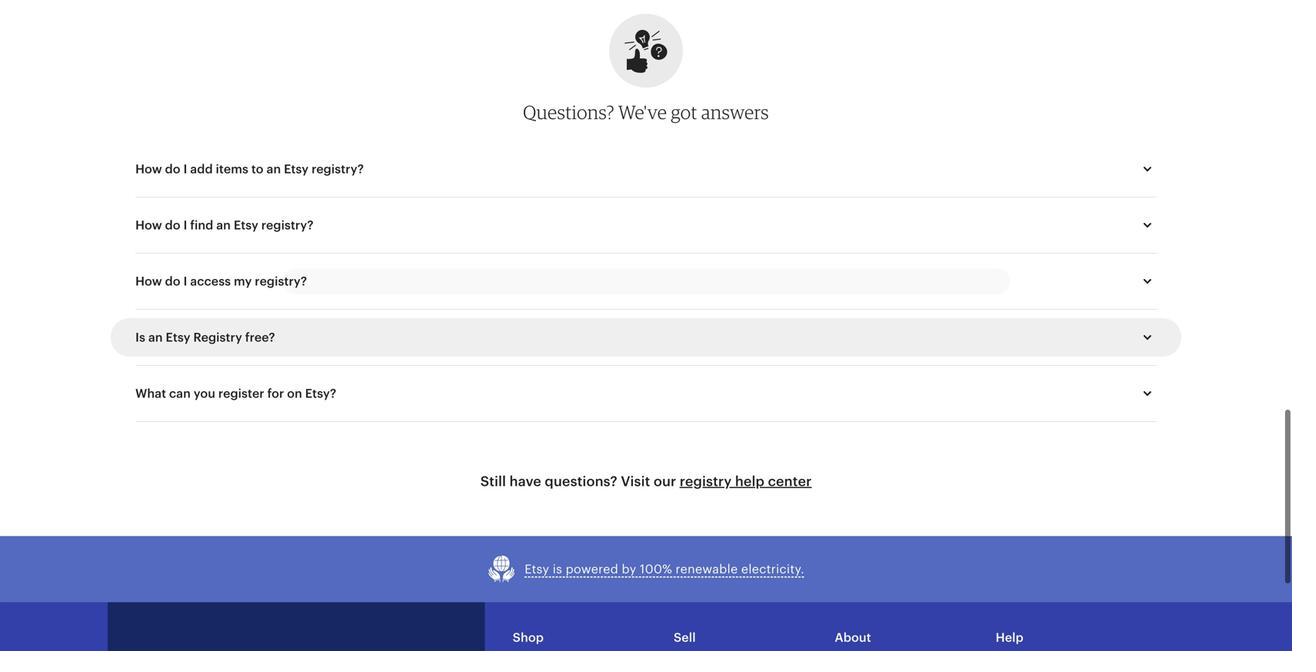Task type: describe. For each thing, give the bounding box(es) containing it.
how do i access my registry?
[[135, 275, 307, 289]]

have
[[510, 474, 542, 490]]

register
[[218, 387, 265, 401]]

still have questions? visit our registry help center
[[481, 474, 812, 490]]

how do i find an etsy registry?
[[135, 219, 314, 232]]

what
[[135, 387, 166, 401]]

questions?
[[545, 474, 618, 490]]

an inside dropdown button
[[216, 219, 231, 232]]

etsy is powered by 100% renewable electricity. button
[[488, 555, 805, 585]]

what can you register for on etsy?
[[135, 387, 337, 401]]

find
[[190, 219, 213, 232]]

etsy?
[[305, 387, 337, 401]]

my
[[234, 275, 252, 289]]

center
[[768, 474, 812, 490]]

is
[[553, 563, 563, 577]]

an inside dropdown button
[[148, 331, 163, 345]]

1 vertical spatial registry?
[[262, 219, 314, 232]]

etsy is powered by 100% renewable electricity.
[[525, 563, 805, 577]]

registry
[[680, 474, 732, 490]]

etsy inside dropdown button
[[234, 219, 259, 232]]

do for find
[[165, 219, 181, 232]]

answers
[[702, 101, 769, 124]]

can
[[169, 387, 191, 401]]

shop
[[513, 631, 544, 645]]

by
[[622, 563, 637, 577]]

registry
[[193, 331, 242, 345]]

how for how do i access my registry?
[[135, 275, 162, 289]]

2 vertical spatial registry?
[[255, 275, 307, 289]]

etsy inside button
[[525, 563, 550, 577]]

100%
[[640, 563, 673, 577]]

help
[[996, 631, 1024, 645]]

on
[[287, 387, 302, 401]]

renewable
[[676, 563, 738, 577]]

is an etsy registry free? button
[[122, 319, 1171, 356]]

to
[[252, 162, 264, 176]]

do for access
[[165, 275, 181, 289]]

is an etsy registry free?
[[135, 331, 275, 345]]



Task type: vqa. For each thing, say whether or not it's contained in the screenshot.
gifts to the top
no



Task type: locate. For each thing, give the bounding box(es) containing it.
an inside dropdown button
[[267, 162, 281, 176]]

etsy right find
[[234, 219, 259, 232]]

etsy inside dropdown button
[[166, 331, 191, 345]]

how do i add items to an etsy registry? button
[[122, 151, 1171, 188]]

2 how from the top
[[135, 219, 162, 232]]

i for access
[[184, 275, 187, 289]]

is
[[135, 331, 145, 345]]

registry? inside dropdown button
[[312, 162, 364, 176]]

do left add
[[165, 162, 181, 176]]

for
[[268, 387, 284, 401]]

0 vertical spatial registry?
[[312, 162, 364, 176]]

0 vertical spatial i
[[184, 162, 187, 176]]

sell
[[674, 631, 696, 645]]

2 i from the top
[[184, 219, 187, 232]]

we've
[[619, 101, 668, 124]]

1 horizontal spatial an
[[216, 219, 231, 232]]

an right to at the left of page
[[267, 162, 281, 176]]

help
[[736, 474, 765, 490]]

3 i from the top
[[184, 275, 187, 289]]

1 vertical spatial an
[[216, 219, 231, 232]]

3 do from the top
[[165, 275, 181, 289]]

how for how do i add items to an etsy registry?
[[135, 162, 162, 176]]

powered
[[566, 563, 619, 577]]

visit
[[621, 474, 651, 490]]

i for find
[[184, 219, 187, 232]]

do for add
[[165, 162, 181, 176]]

how left add
[[135, 162, 162, 176]]

i left access
[[184, 275, 187, 289]]

3 how from the top
[[135, 275, 162, 289]]

0 vertical spatial do
[[165, 162, 181, 176]]

free?
[[245, 331, 275, 345]]

2 vertical spatial an
[[148, 331, 163, 345]]

i for add
[[184, 162, 187, 176]]

registry?
[[312, 162, 364, 176], [262, 219, 314, 232], [255, 275, 307, 289]]

registry help center link
[[680, 474, 812, 490]]

got
[[671, 101, 698, 124]]

2 vertical spatial do
[[165, 275, 181, 289]]

our
[[654, 474, 677, 490]]

2 vertical spatial i
[[184, 275, 187, 289]]

still
[[481, 474, 506, 490]]

i inside dropdown button
[[184, 162, 187, 176]]

do inside how do i add items to an etsy registry? dropdown button
[[165, 162, 181, 176]]

how inside dropdown button
[[135, 162, 162, 176]]

an
[[267, 162, 281, 176], [216, 219, 231, 232], [148, 331, 163, 345]]

etsy
[[284, 162, 309, 176], [234, 219, 259, 232], [166, 331, 191, 345], [525, 563, 550, 577]]

1 vertical spatial do
[[165, 219, 181, 232]]

add
[[190, 162, 213, 176]]

access
[[190, 275, 231, 289]]

do inside how do i find an etsy registry? dropdown button
[[165, 219, 181, 232]]

1 vertical spatial how
[[135, 219, 162, 232]]

i
[[184, 162, 187, 176], [184, 219, 187, 232], [184, 275, 187, 289]]

do inside how do i access my registry? dropdown button
[[165, 275, 181, 289]]

2 do from the top
[[165, 219, 181, 232]]

etsy right to at the left of page
[[284, 162, 309, 176]]

do left find
[[165, 219, 181, 232]]

electricity.
[[742, 563, 805, 577]]

etsy right 'is'
[[166, 331, 191, 345]]

1 i from the top
[[184, 162, 187, 176]]

2 horizontal spatial an
[[267, 162, 281, 176]]

an right find
[[216, 219, 231, 232]]

how
[[135, 162, 162, 176], [135, 219, 162, 232], [135, 275, 162, 289]]

how left find
[[135, 219, 162, 232]]

questions?
[[523, 101, 615, 124]]

i left add
[[184, 162, 187, 176]]

0 vertical spatial an
[[267, 162, 281, 176]]

1 vertical spatial i
[[184, 219, 187, 232]]

questions? we've got answers
[[523, 101, 769, 124]]

an right 'is'
[[148, 331, 163, 345]]

items
[[216, 162, 249, 176]]

how up 'is'
[[135, 275, 162, 289]]

etsy left is
[[525, 563, 550, 577]]

what can you register for on etsy? button
[[122, 376, 1171, 413]]

do
[[165, 162, 181, 176], [165, 219, 181, 232], [165, 275, 181, 289]]

how do i access my registry? button
[[122, 263, 1171, 300]]

do left access
[[165, 275, 181, 289]]

i left find
[[184, 219, 187, 232]]

how do i add items to an etsy registry?
[[135, 162, 364, 176]]

0 vertical spatial how
[[135, 162, 162, 176]]

about
[[835, 631, 872, 645]]

how do i find an etsy registry? button
[[122, 207, 1171, 244]]

2 vertical spatial how
[[135, 275, 162, 289]]

etsy inside dropdown button
[[284, 162, 309, 176]]

how for how do i find an etsy registry?
[[135, 219, 162, 232]]

1 how from the top
[[135, 162, 162, 176]]

you
[[194, 387, 215, 401]]

1 do from the top
[[165, 162, 181, 176]]

0 horizontal spatial an
[[148, 331, 163, 345]]



